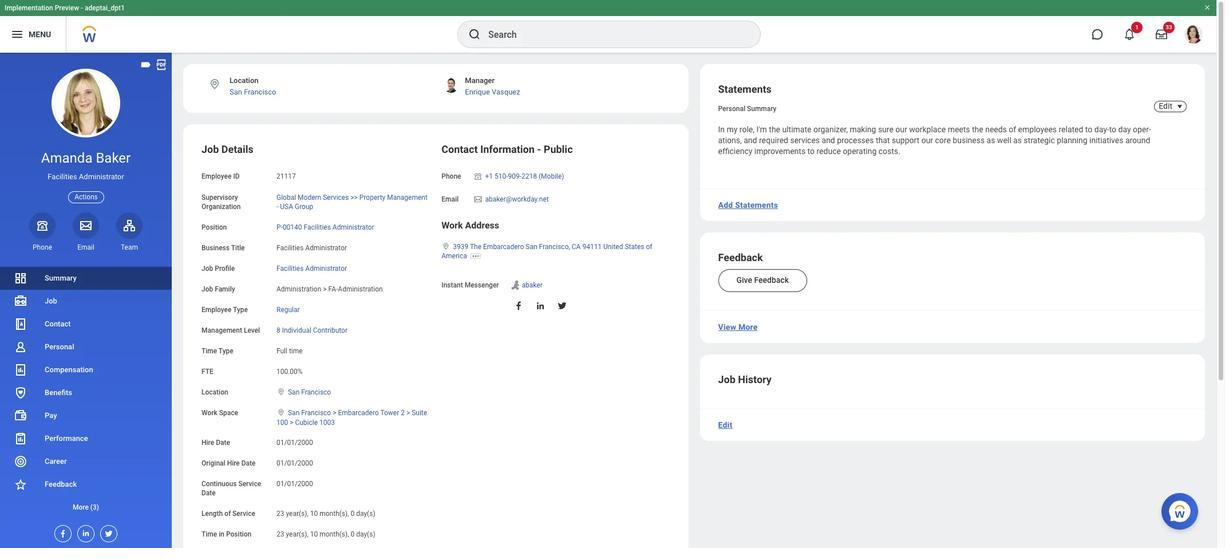 Task type: describe. For each thing, give the bounding box(es) containing it.
public
[[544, 143, 573, 155]]

0 horizontal spatial management
[[202, 327, 242, 335]]

caret down image
[[1174, 102, 1187, 111]]

profile
[[215, 265, 235, 273]]

facilities inside navigation pane region
[[48, 172, 77, 181]]

1
[[1136, 24, 1139, 30]]

2218
[[522, 173, 537, 181]]

email inside "element"
[[77, 243, 94, 251]]

reduce operating costs.
[[817, 146, 901, 156]]

administrator up job family element
[[305, 265, 347, 273]]

amanda baker
[[41, 150, 131, 166]]

management inside global modern services >> property management - usa group
[[387, 193, 428, 201]]

year(s), for service
[[286, 510, 309, 518]]

enrique
[[465, 88, 490, 96]]

day(s) for length of service
[[356, 510, 375, 518]]

21117
[[277, 173, 296, 181]]

level
[[244, 327, 260, 335]]

1 button
[[1117, 22, 1143, 47]]

employee for employee type
[[202, 306, 232, 314]]

01/01/2000 for hire date
[[277, 438, 313, 447]]

global
[[277, 193, 296, 201]]

career image
[[14, 455, 27, 469]]

job details
[[202, 143, 254, 155]]

implementation preview -   adeptai_dpt1
[[5, 4, 125, 12]]

san inside the 3939 the embarcadero san francisco, ca 94111 united states of america
[[526, 243, 538, 251]]

edit for edit button
[[719, 421, 733, 430]]

menu
[[29, 30, 51, 39]]

01/01/2000 for continuous service date
[[277, 480, 313, 488]]

full time
[[277, 347, 303, 355]]

work space
[[202, 409, 238, 417]]

tag image
[[140, 58, 152, 71]]

time in position
[[202, 530, 252, 538]]

ultimate
[[783, 125, 812, 134]]

100.00%
[[277, 368, 303, 376]]

fa-
[[328, 285, 338, 293]]

contact information - public button
[[442, 143, 573, 155]]

10 for time in position
[[310, 530, 318, 538]]

contact for contact
[[45, 320, 71, 328]]

contact information - public group
[[442, 143, 670, 318]]

time for time type
[[202, 347, 217, 355]]

oper
[[1134, 125, 1152, 134]]

mail image
[[473, 194, 483, 204]]

personal link
[[0, 336, 172, 359]]

job details button
[[202, 143, 254, 155]]

san francisco > embarcadero tower 2 > suite 100 > cubicle 1003
[[277, 409, 427, 426]]

administration > fa-administration
[[277, 285, 383, 293]]

abaker
[[522, 281, 543, 289]]

employee id
[[202, 173, 240, 181]]

manager
[[465, 76, 495, 85]]

information
[[481, 143, 535, 155]]

job for job details
[[202, 143, 219, 155]]

vasquez
[[492, 88, 520, 96]]

feedback image
[[14, 478, 27, 491]]

33 button
[[1150, 22, 1175, 47]]

> right the 2
[[407, 409, 410, 417]]

0 vertical spatial statements
[[719, 83, 772, 95]]

francisco for san francisco
[[301, 389, 331, 397]]

original
[[202, 459, 225, 467]]

organizer,
[[814, 125, 848, 134]]

> right 100
[[290, 418, 294, 426]]

feedback inside button
[[755, 276, 789, 285]]

core
[[936, 136, 951, 145]]

23 year(s), 10 month(s), 0 day(s) for position
[[277, 530, 375, 538]]

feedback link
[[0, 473, 172, 496]]

job for job family
[[202, 285, 213, 293]]

full time element
[[277, 345, 303, 355]]

original hire date element
[[277, 452, 313, 468]]

0 vertical spatial position
[[202, 223, 227, 231]]

our inside and processes that support our core business as well as strategic planning initiatives around efficiency improvements to
[[922, 136, 934, 145]]

team
[[121, 243, 138, 251]]

supervisory organization
[[202, 193, 241, 211]]

p-00140 facilities administrator
[[277, 223, 374, 231]]

location for location san francisco
[[230, 76, 259, 85]]

twitter image inside navigation pane region
[[101, 526, 113, 538]]

pay link
[[0, 404, 172, 427]]

personal summary element
[[719, 103, 777, 113]]

33
[[1166, 24, 1173, 30]]

career link
[[0, 450, 172, 473]]

compensation image
[[14, 363, 27, 377]]

0 vertical spatial hire
[[202, 438, 214, 447]]

phone image inside contact information - public "group"
[[473, 172, 483, 181]]

time
[[289, 347, 303, 355]]

operating
[[843, 146, 877, 156]]

employee type
[[202, 306, 248, 314]]

location image
[[277, 388, 286, 396]]

suite
[[412, 409, 427, 417]]

job family element
[[277, 278, 383, 294]]

facilities administrator inside navigation pane region
[[48, 172, 124, 181]]

length of service element
[[277, 503, 375, 518]]

job for job
[[45, 297, 57, 305]]

2
[[401, 409, 405, 417]]

well
[[998, 136, 1012, 145]]

job for job history
[[719, 374, 736, 386]]

view
[[719, 323, 737, 332]]

date for hire
[[242, 459, 256, 467]]

compensation link
[[0, 359, 172, 381]]

making
[[850, 125, 877, 134]]

1 vertical spatial position
[[226, 530, 252, 538]]

give feedback button
[[719, 269, 808, 292]]

p-00140 facilities administrator link
[[277, 221, 374, 231]]

0 for length of service
[[351, 510, 355, 518]]

services
[[791, 136, 820, 145]]

and inside the in my role, i'm the ultimate organizer, making sure our workplace meets the needs of employees related to day-to day oper ations, and required services
[[744, 136, 757, 145]]

hire date element
[[277, 432, 313, 447]]

in
[[219, 530, 225, 538]]

0 vertical spatial san francisco link
[[230, 88, 276, 96]]

summary link
[[0, 267, 172, 290]]

property
[[360, 193, 386, 201]]

length
[[202, 510, 223, 518]]

management level
[[202, 327, 260, 335]]

francisco inside location san francisco
[[244, 88, 276, 96]]

time type
[[202, 347, 234, 355]]

address
[[465, 220, 499, 231]]

view more button
[[714, 316, 763, 339]]

view printable version (pdf) image
[[155, 58, 168, 71]]

details
[[222, 143, 254, 155]]

contact information - public
[[442, 143, 573, 155]]

benefits image
[[14, 386, 27, 400]]

1003
[[320, 418, 335, 426]]

location image for work space
[[277, 409, 286, 417]]

personal for personal summary
[[719, 105, 746, 113]]

type for employee type
[[233, 306, 248, 314]]

notifications large image
[[1124, 29, 1136, 40]]

1 administration from the left
[[277, 285, 322, 293]]

email inside contact information - public "group"
[[442, 195, 459, 203]]

1 horizontal spatial to
[[1086, 125, 1093, 134]]

1 vertical spatial hire
[[227, 459, 240, 467]]

- for adeptai_dpt1
[[81, 4, 83, 12]]

view more
[[719, 323, 758, 332]]

adeptai_dpt1
[[85, 4, 125, 12]]

francisco,
[[539, 243, 570, 251]]

01/01/2000 for original hire date
[[277, 459, 313, 467]]

10 for length of service
[[310, 510, 318, 518]]

more inside button
[[739, 323, 758, 332]]

facilities inside 'business title' element
[[277, 244, 304, 252]]

0 vertical spatial summary
[[747, 105, 777, 113]]

+1
[[485, 173, 493, 181]]

510-
[[495, 173, 508, 181]]

work for work address
[[442, 220, 463, 231]]

business title
[[202, 244, 245, 252]]

23 year(s), 10 month(s), 0 day(s) for service
[[277, 510, 375, 518]]

contact image
[[14, 317, 27, 331]]

mail image
[[79, 219, 93, 232]]

needs
[[986, 125, 1007, 134]]

administrator down global modern services >> property management - usa group
[[333, 223, 374, 231]]

benefits link
[[0, 381, 172, 404]]

0 vertical spatial feedback
[[719, 252, 763, 264]]

0 vertical spatial date
[[216, 438, 230, 447]]

continuous service date element
[[277, 473, 313, 488]]

phone inside popup button
[[33, 243, 52, 251]]

23 for time in position
[[277, 530, 284, 538]]

improvements
[[755, 146, 806, 156]]

> inside job family element
[[323, 285, 327, 293]]

facilities up 'business title' element
[[304, 223, 331, 231]]

space
[[219, 409, 238, 417]]

profile logan mcneil image
[[1185, 25, 1203, 46]]

job profile
[[202, 265, 235, 273]]

modern
[[298, 193, 321, 201]]

1 vertical spatial service
[[233, 510, 255, 518]]

related
[[1059, 125, 1084, 134]]



Task type: locate. For each thing, give the bounding box(es) containing it.
0 horizontal spatial -
[[81, 4, 83, 12]]

menu banner
[[0, 0, 1217, 53]]

1 vertical spatial -
[[537, 143, 541, 155]]

francisco
[[244, 88, 276, 96], [301, 389, 331, 397], [301, 409, 331, 417]]

0 horizontal spatial email
[[77, 243, 94, 251]]

0 vertical spatial work
[[442, 220, 463, 231]]

personal
[[719, 105, 746, 113], [45, 343, 74, 351]]

0 up time in position element
[[351, 510, 355, 518]]

0 horizontal spatial personal
[[45, 343, 74, 351]]

san francisco > embarcadero tower 2 > suite 100 > cubicle 1003 link
[[277, 407, 427, 426]]

fte element
[[277, 361, 303, 377]]

1 horizontal spatial contact
[[442, 143, 478, 155]]

1 vertical spatial phone
[[33, 243, 52, 251]]

1 10 from the top
[[310, 510, 318, 518]]

role,
[[740, 125, 755, 134]]

and up reduce
[[822, 136, 836, 145]]

year(s), inside length of service element
[[286, 510, 309, 518]]

1 vertical spatial feedback
[[755, 276, 789, 285]]

administration
[[277, 285, 322, 293], [338, 285, 383, 293]]

more inside dropdown button
[[73, 503, 89, 511]]

to down services
[[808, 146, 815, 156]]

year(s), inside time in position element
[[286, 530, 309, 538]]

our down workplace
[[922, 136, 934, 145]]

day(s) down length of service element
[[356, 530, 375, 538]]

type up management level
[[233, 306, 248, 314]]

1 vertical spatial 23
[[277, 530, 284, 538]]

0 vertical spatial day(s)
[[356, 510, 375, 518]]

1 vertical spatial phone image
[[34, 219, 50, 232]]

0 vertical spatial 23
[[277, 510, 284, 518]]

date up original hire date
[[216, 438, 230, 447]]

administration up contributor
[[338, 285, 383, 293]]

0 vertical spatial edit
[[1159, 101, 1173, 111]]

more (3) button
[[0, 501, 172, 514]]

date down continuous
[[202, 489, 216, 497]]

job for job profile
[[202, 265, 213, 273]]

of inside job details group
[[225, 510, 231, 518]]

the
[[769, 125, 781, 134], [973, 125, 984, 134]]

0 horizontal spatial the
[[769, 125, 781, 134]]

summary image
[[14, 271, 27, 285]]

facilities administrator down 'business title' element
[[277, 265, 347, 273]]

abaker link
[[522, 279, 543, 289]]

ations,
[[719, 125, 1152, 145]]

phone inside contact information - public "group"
[[442, 173, 461, 181]]

year(s), down length of service element
[[286, 530, 309, 538]]

phone left email amanda baker "element"
[[33, 243, 52, 251]]

list containing summary
[[0, 267, 172, 519]]

position
[[202, 223, 227, 231], [226, 530, 252, 538]]

year(s), down the continuous service date 'element'
[[286, 510, 309, 518]]

0 vertical spatial contact
[[442, 143, 478, 155]]

1 horizontal spatial administration
[[338, 285, 383, 293]]

- inside global modern services >> property management - usa group
[[277, 203, 279, 211]]

0 vertical spatial time
[[202, 347, 217, 355]]

and inside and processes that support our core business as well as strategic planning initiatives around efficiency improvements to
[[822, 136, 836, 145]]

facilities administrator for 'business title' element
[[277, 244, 347, 252]]

service down original hire date
[[239, 480, 261, 488]]

job right "job" icon
[[45, 297, 57, 305]]

1 vertical spatial twitter image
[[101, 526, 113, 538]]

statements right add at the right
[[736, 201, 778, 210]]

close environment banner image
[[1205, 4, 1211, 11]]

linkedin image right facebook icon
[[78, 526, 90, 538]]

inbox large image
[[1156, 29, 1168, 40]]

1 vertical spatial statements
[[736, 201, 778, 210]]

Search Workday  search field
[[489, 22, 737, 47]]

summary up job link
[[45, 274, 77, 282]]

job history
[[719, 374, 772, 386]]

to inside and processes that support our core business as well as strategic planning initiatives around efficiency improvements to
[[808, 146, 815, 156]]

1 horizontal spatial twitter image
[[557, 301, 567, 311]]

10 up time in position element
[[310, 510, 318, 518]]

and processes that support our core business as well as strategic planning initiatives around efficiency improvements to
[[719, 136, 1153, 156]]

time in position element
[[277, 523, 375, 539]]

1 horizontal spatial as
[[1014, 136, 1022, 145]]

0 vertical spatial -
[[81, 4, 83, 12]]

san inside location san francisco
[[230, 88, 242, 96]]

employee for employee id
[[202, 173, 232, 181]]

edit
[[1159, 101, 1173, 111], [719, 421, 733, 430]]

id
[[233, 173, 240, 181]]

0 vertical spatial location image
[[208, 78, 221, 90]]

0 horizontal spatial phone image
[[34, 219, 50, 232]]

email amanda baker element
[[73, 243, 99, 252]]

more left (3)
[[73, 503, 89, 511]]

implementation
[[5, 4, 53, 12]]

feedback down career
[[45, 480, 77, 489]]

1 0 from the top
[[351, 510, 355, 518]]

abaker@workday.net
[[485, 195, 549, 203]]

2 horizontal spatial date
[[242, 459, 256, 467]]

1 horizontal spatial phone
[[442, 173, 461, 181]]

phone image up phone amanda baker element
[[34, 219, 50, 232]]

processes
[[837, 136, 874, 145]]

our up support
[[896, 125, 908, 134]]

administration up regular link
[[277, 285, 322, 293]]

8 individual contributor
[[277, 327, 348, 335]]

date for service
[[202, 489, 216, 497]]

10
[[310, 510, 318, 518], [310, 530, 318, 538]]

1 horizontal spatial san francisco link
[[288, 386, 331, 397]]

time up fte on the left bottom of page
[[202, 347, 217, 355]]

23 inside time in position element
[[277, 530, 284, 538]]

1 and from the left
[[744, 136, 757, 145]]

hire up original
[[202, 438, 214, 447]]

statements up personal summary element at top
[[719, 83, 772, 95]]

performance image
[[14, 432, 27, 446]]

instant
[[442, 281, 463, 289]]

of inside the in my role, i'm the ultimate organizer, making sure our workplace meets the needs of employees related to day-to day oper ations, and required services
[[1009, 125, 1017, 134]]

1 vertical spatial management
[[202, 327, 242, 335]]

as right well
[[1014, 136, 1022, 145]]

justify image
[[10, 27, 24, 41]]

date up continuous service date
[[242, 459, 256, 467]]

location image up america
[[442, 242, 451, 250]]

edit for edit link
[[1159, 101, 1173, 111]]

day-
[[1095, 125, 1110, 134]]

phone image left +1
[[473, 172, 483, 181]]

san inside san francisco > embarcadero tower 2 > suite 100 > cubicle 1003
[[288, 409, 300, 417]]

0 horizontal spatial linkedin image
[[78, 526, 90, 538]]

location image
[[208, 78, 221, 90], [442, 242, 451, 250], [277, 409, 286, 417]]

1 horizontal spatial our
[[922, 136, 934, 145]]

workplace
[[910, 125, 946, 134]]

in my role, i'm the ultimate organizer, making sure our workplace meets the needs of employees related to day-to day oper ations, and required services
[[719, 125, 1152, 145]]

the up business
[[973, 125, 984, 134]]

1 horizontal spatial email
[[442, 195, 459, 203]]

and
[[744, 136, 757, 145], [822, 136, 836, 145]]

01/01/2000 down original hire date "element"
[[277, 480, 313, 488]]

1 01/01/2000 from the top
[[277, 438, 313, 447]]

facilities down 00140 at the top left
[[277, 244, 304, 252]]

1 vertical spatial location
[[202, 389, 228, 397]]

1 horizontal spatial summary
[[747, 105, 777, 113]]

1 the from the left
[[769, 125, 781, 134]]

position right in
[[226, 530, 252, 538]]

0 horizontal spatial hire
[[202, 438, 214, 447]]

administrator
[[79, 172, 124, 181], [333, 223, 374, 231], [305, 244, 347, 252], [305, 265, 347, 273]]

facilities
[[48, 172, 77, 181], [304, 223, 331, 231], [277, 244, 304, 252], [277, 265, 304, 273]]

phone button
[[29, 212, 56, 252]]

edit down job history
[[719, 421, 733, 430]]

1 day(s) from the top
[[356, 510, 375, 518]]

0 vertical spatial francisco
[[244, 88, 276, 96]]

0 vertical spatial more
[[739, 323, 758, 332]]

1 vertical spatial day(s)
[[356, 530, 375, 538]]

administrator down p-00140 facilities administrator
[[305, 244, 347, 252]]

01/01/2000 up the continuous service date 'element'
[[277, 459, 313, 467]]

work inside job details group
[[202, 409, 217, 417]]

1 vertical spatial 23 year(s), 10 month(s), 0 day(s)
[[277, 530, 375, 538]]

phone amanda baker element
[[29, 243, 56, 252]]

twitter image down more (3) button
[[101, 526, 113, 538]]

embarcadero left tower
[[338, 409, 379, 417]]

statements inside button
[[736, 201, 778, 210]]

month(s), inside time in position element
[[320, 530, 349, 538]]

2 23 from the top
[[277, 530, 284, 538]]

month(s), up time in position element
[[320, 510, 349, 518]]

more right view
[[739, 323, 758, 332]]

job left family
[[202, 285, 213, 293]]

around
[[1126, 136, 1151, 145]]

embarcadero inside san francisco > embarcadero tower 2 > suite 100 > cubicle 1003
[[338, 409, 379, 417]]

0 for time in position
[[351, 530, 355, 538]]

linkedin image
[[535, 301, 546, 311], [78, 526, 90, 538]]

> up "1003"
[[333, 409, 336, 417]]

ca
[[572, 243, 581, 251]]

and down role,
[[744, 136, 757, 145]]

aim image
[[509, 279, 521, 291]]

summary up "i'm"
[[747, 105, 777, 113]]

san francisco
[[288, 389, 331, 397]]

10 inside time in position element
[[310, 530, 318, 538]]

of inside the 3939 the embarcadero san francisco, ca 94111 united states of america
[[646, 243, 653, 251]]

baker
[[96, 150, 131, 166]]

francisco for san francisco > embarcadero tower 2 > suite 100 > cubicle 1003
[[301, 409, 331, 417]]

location image left location san francisco
[[208, 78, 221, 90]]

time for time in position
[[202, 530, 217, 538]]

employee id element
[[277, 166, 296, 181]]

to left day
[[1110, 125, 1117, 134]]

- right the preview
[[81, 4, 83, 12]]

0 horizontal spatial more
[[73, 503, 89, 511]]

1 vertical spatial summary
[[45, 274, 77, 282]]

service inside continuous service date
[[239, 480, 261, 488]]

23 year(s), 10 month(s), 0 day(s) up time in position element
[[277, 510, 375, 518]]

1 vertical spatial facilities administrator
[[277, 244, 347, 252]]

contributor
[[313, 327, 348, 335]]

contact for contact information - public
[[442, 143, 478, 155]]

location inside job details group
[[202, 389, 228, 397]]

1 year(s), from the top
[[286, 510, 309, 518]]

work for work space
[[202, 409, 217, 417]]

facilities down the amanda on the top of page
[[48, 172, 77, 181]]

0 horizontal spatial location
[[202, 389, 228, 397]]

0 inside length of service element
[[351, 510, 355, 518]]

2 and from the left
[[822, 136, 836, 145]]

1 horizontal spatial and
[[822, 136, 836, 145]]

location image for work address
[[442, 242, 451, 250]]

1 horizontal spatial hire
[[227, 459, 240, 467]]

- inside "group"
[[537, 143, 541, 155]]

2 vertical spatial of
[[225, 510, 231, 518]]

1 vertical spatial month(s),
[[320, 530, 349, 538]]

0 horizontal spatial our
[[896, 125, 908, 134]]

0 horizontal spatial location image
[[208, 78, 221, 90]]

0 horizontal spatial date
[[202, 489, 216, 497]]

sure
[[879, 125, 894, 134]]

phone left +1
[[442, 173, 461, 181]]

1 23 from the top
[[277, 510, 284, 518]]

2 horizontal spatial to
[[1110, 125, 1117, 134]]

1 vertical spatial contact
[[45, 320, 71, 328]]

23 down length of service element
[[277, 530, 284, 538]]

0 horizontal spatial embarcadero
[[338, 409, 379, 417]]

group
[[295, 203, 313, 211]]

location for location
[[202, 389, 228, 397]]

administrator down baker at top left
[[79, 172, 124, 181]]

location image inside job details group
[[277, 409, 286, 417]]

- for public
[[537, 143, 541, 155]]

0 inside time in position element
[[351, 530, 355, 538]]

2 time from the top
[[202, 530, 217, 538]]

of up well
[[1009, 125, 1017, 134]]

management right "property"
[[387, 193, 428, 201]]

2 10 from the top
[[310, 530, 318, 538]]

1 horizontal spatial the
[[973, 125, 984, 134]]

embarcadero
[[483, 243, 524, 251], [338, 409, 379, 417]]

management
[[387, 193, 428, 201], [202, 327, 242, 335]]

0 vertical spatial 10
[[310, 510, 318, 518]]

the up required
[[769, 125, 781, 134]]

1 vertical spatial work
[[202, 409, 217, 417]]

abaker@workday.net link
[[485, 193, 549, 203]]

> left fa-
[[323, 285, 327, 293]]

2 as from the left
[[1014, 136, 1022, 145]]

team amanda baker element
[[116, 243, 143, 252]]

work left space
[[202, 409, 217, 417]]

2 year(s), from the top
[[286, 530, 309, 538]]

2 day(s) from the top
[[356, 530, 375, 538]]

twitter image inside contact information - public "group"
[[557, 301, 567, 311]]

contact down job link
[[45, 320, 71, 328]]

feedback up give
[[719, 252, 763, 264]]

statements
[[719, 83, 772, 95], [736, 201, 778, 210]]

date inside continuous service date
[[202, 489, 216, 497]]

2 employee from the top
[[202, 306, 232, 314]]

1 employee from the top
[[202, 173, 232, 181]]

2 horizontal spatial -
[[537, 143, 541, 155]]

1 horizontal spatial location
[[230, 76, 259, 85]]

month(s), down length of service element
[[320, 530, 349, 538]]

0 vertical spatial phone
[[442, 173, 461, 181]]

0 vertical spatial location
[[230, 76, 259, 85]]

united
[[604, 243, 623, 251]]

01/01/2000 up original hire date "element"
[[277, 438, 313, 447]]

services
[[323, 193, 349, 201]]

my
[[727, 125, 738, 134]]

0 vertical spatial phone image
[[473, 172, 483, 181]]

that
[[876, 136, 890, 145]]

i'm
[[757, 125, 767, 134]]

0 vertical spatial 01/01/2000
[[277, 438, 313, 447]]

10 inside length of service element
[[310, 510, 318, 518]]

1 time from the top
[[202, 347, 217, 355]]

month(s), for length of service
[[320, 510, 349, 518]]

0 horizontal spatial of
[[225, 510, 231, 518]]

2 01/01/2000 from the top
[[277, 459, 313, 467]]

embarcadero inside the 3939 the embarcadero san francisco, ca 94111 united states of america
[[483, 243, 524, 251]]

0 horizontal spatial to
[[808, 146, 815, 156]]

list
[[0, 267, 172, 519]]

1 vertical spatial year(s),
[[286, 530, 309, 538]]

2 vertical spatial -
[[277, 203, 279, 211]]

navigation pane region
[[0, 53, 172, 548]]

0 horizontal spatial administration
[[277, 285, 322, 293]]

as down needs
[[987, 136, 996, 145]]

1 vertical spatial more
[[73, 503, 89, 511]]

1 as from the left
[[987, 136, 996, 145]]

contact inside navigation pane region
[[45, 320, 71, 328]]

job details group
[[202, 143, 430, 548]]

0 vertical spatial linkedin image
[[535, 301, 546, 311]]

time left in
[[202, 530, 217, 538]]

of right "length"
[[225, 510, 231, 518]]

linkedin image right facebook image
[[535, 301, 546, 311]]

909-
[[508, 173, 522, 181]]

1 horizontal spatial phone image
[[473, 172, 483, 181]]

23 year(s), 10 month(s), 0 day(s) down length of service element
[[277, 530, 375, 538]]

2 month(s), from the top
[[320, 530, 349, 538]]

employees
[[1019, 125, 1057, 134]]

0 horizontal spatial as
[[987, 136, 996, 145]]

personal inside "link"
[[45, 343, 74, 351]]

facilities administrator for facilities administrator link
[[277, 265, 347, 273]]

1 vertical spatial location image
[[442, 242, 451, 250]]

year(s), for position
[[286, 530, 309, 538]]

1 vertical spatial date
[[242, 459, 256, 467]]

1 vertical spatial our
[[922, 136, 934, 145]]

summary inside navigation pane region
[[45, 274, 77, 282]]

- inside menu banner
[[81, 4, 83, 12]]

0 vertical spatial personal
[[719, 105, 746, 113]]

1 vertical spatial san francisco link
[[288, 386, 331, 397]]

8
[[277, 327, 281, 335]]

3939 the embarcadero san francisco, ca 94111 united states of america
[[442, 243, 653, 260]]

more
[[739, 323, 758, 332], [73, 503, 89, 511]]

in
[[719, 125, 725, 134]]

1 vertical spatial francisco
[[301, 389, 331, 397]]

job inside list
[[45, 297, 57, 305]]

our inside the in my role, i'm the ultimate organizer, making sure our workplace meets the needs of employees related to day-to day oper ations, and required services
[[896, 125, 908, 134]]

facilities administrator up facilities administrator link
[[277, 244, 347, 252]]

menu button
[[0, 16, 66, 53]]

contact inside "group"
[[442, 143, 478, 155]]

feedback right give
[[755, 276, 789, 285]]

contact left information
[[442, 143, 478, 155]]

personal up compensation
[[45, 343, 74, 351]]

facilities down 'business title' element
[[277, 265, 304, 273]]

0 vertical spatial year(s),
[[286, 510, 309, 518]]

day(s) for time in position
[[356, 530, 375, 538]]

type
[[233, 306, 248, 314], [219, 347, 234, 355]]

2 the from the left
[[973, 125, 984, 134]]

0 horizontal spatial contact
[[45, 320, 71, 328]]

0 horizontal spatial phone
[[33, 243, 52, 251]]

required
[[759, 136, 789, 145]]

2 vertical spatial location image
[[277, 409, 286, 417]]

month(s),
[[320, 510, 349, 518], [320, 530, 349, 538]]

1 vertical spatial 0
[[351, 530, 355, 538]]

supervisory
[[202, 193, 238, 201]]

hire
[[202, 438, 214, 447], [227, 459, 240, 467]]

job image
[[14, 294, 27, 308]]

3 01/01/2000 from the top
[[277, 480, 313, 488]]

view team image
[[123, 219, 136, 232]]

email down mail icon
[[77, 243, 94, 251]]

hire right original
[[227, 459, 240, 467]]

personal image
[[14, 340, 27, 354]]

23 for length of service
[[277, 510, 284, 518]]

day(s) inside length of service element
[[356, 510, 375, 518]]

day(s) inside time in position element
[[356, 530, 375, 538]]

01/01/2000
[[277, 438, 313, 447], [277, 459, 313, 467], [277, 480, 313, 488]]

of
[[1009, 125, 1017, 134], [646, 243, 653, 251], [225, 510, 231, 518]]

1 vertical spatial type
[[219, 347, 234, 355]]

job family
[[202, 285, 235, 293]]

twitter image right facebook image
[[557, 301, 567, 311]]

email left mail image
[[442, 195, 459, 203]]

1 month(s), from the top
[[320, 510, 349, 518]]

add statements button
[[714, 194, 783, 217]]

twitter image
[[557, 301, 567, 311], [101, 526, 113, 538]]

0 vertical spatial our
[[896, 125, 908, 134]]

phone image
[[473, 172, 483, 181], [34, 219, 50, 232]]

2 horizontal spatial of
[[1009, 125, 1017, 134]]

10 down length of service element
[[310, 530, 318, 538]]

feedback inside list
[[45, 480, 77, 489]]

personal for personal
[[45, 343, 74, 351]]

23 down the continuous service date 'element'
[[277, 510, 284, 518]]

0 down length of service element
[[351, 530, 355, 538]]

94111
[[583, 243, 602, 251]]

work up '3939'
[[442, 220, 463, 231]]

pay image
[[14, 409, 27, 423]]

0 vertical spatial management
[[387, 193, 428, 201]]

administrator inside 'business title' element
[[305, 244, 347, 252]]

enrique vasquez link
[[465, 88, 520, 96]]

management down 'employee type'
[[202, 327, 242, 335]]

2 vertical spatial facilities administrator
[[277, 265, 347, 273]]

1 horizontal spatial more
[[739, 323, 758, 332]]

employee down job family
[[202, 306, 232, 314]]

2 horizontal spatial location image
[[442, 242, 451, 250]]

add statements
[[719, 201, 778, 210]]

1 vertical spatial edit
[[719, 421, 733, 430]]

23 inside length of service element
[[277, 510, 284, 518]]

1 vertical spatial time
[[202, 530, 217, 538]]

search image
[[468, 27, 482, 41]]

efficiency
[[719, 146, 753, 156]]

location inside location san francisco
[[230, 76, 259, 85]]

francisco inside san francisco > embarcadero tower 2 > suite 100 > cubicle 1003
[[301, 409, 331, 417]]

tower
[[381, 409, 399, 417]]

2 23 year(s), 10 month(s), 0 day(s) from the top
[[277, 530, 375, 538]]

2 administration from the left
[[338, 285, 383, 293]]

2 0 from the top
[[351, 530, 355, 538]]

employee left id
[[202, 173, 232, 181]]

month(s), inside length of service element
[[320, 510, 349, 518]]

0 horizontal spatial san francisco link
[[230, 88, 276, 96]]

- left the usa
[[277, 203, 279, 211]]

facebook image
[[55, 526, 68, 538]]

1 vertical spatial personal
[[45, 343, 74, 351]]

amanda
[[41, 150, 92, 166]]

phone image inside phone popup button
[[34, 219, 50, 232]]

cubicle
[[295, 418, 318, 426]]

facilities administrator
[[48, 172, 124, 181], [277, 244, 347, 252], [277, 265, 347, 273]]

location image up 100
[[277, 409, 286, 417]]

work inside contact information - public "group"
[[442, 220, 463, 231]]

type for time type
[[219, 347, 234, 355]]

edit inside button
[[719, 421, 733, 430]]

of right states
[[646, 243, 653, 251]]

position up business at the top
[[202, 223, 227, 231]]

compensation
[[45, 365, 93, 374]]

month(s), for time in position
[[320, 530, 349, 538]]

facebook image
[[514, 301, 524, 311]]

business title element
[[277, 237, 347, 253]]

costs.
[[879, 146, 901, 156]]

job left history
[[719, 374, 736, 386]]

administrator inside navigation pane region
[[79, 172, 124, 181]]

0 horizontal spatial twitter image
[[101, 526, 113, 538]]

(3)
[[90, 503, 99, 511]]

actions button
[[68, 191, 104, 203]]

regular
[[277, 306, 300, 314]]

0 horizontal spatial edit
[[719, 421, 733, 430]]

strategic
[[1024, 136, 1055, 145]]

edit left 'caret down' image
[[1159, 101, 1173, 111]]

team link
[[116, 212, 143, 252]]

1 23 year(s), 10 month(s), 0 day(s) from the top
[[277, 510, 375, 518]]

- left public
[[537, 143, 541, 155]]

job left profile
[[202, 265, 213, 273]]

type down management level
[[219, 347, 234, 355]]

to left day-
[[1086, 125, 1093, 134]]

full
[[277, 347, 287, 355]]

day(s) up time in position element
[[356, 510, 375, 518]]

8 individual contributor link
[[277, 324, 348, 335]]

1 vertical spatial embarcadero
[[338, 409, 379, 417]]

embarcadero right the
[[483, 243, 524, 251]]



Task type: vqa. For each thing, say whether or not it's contained in the screenshot.


